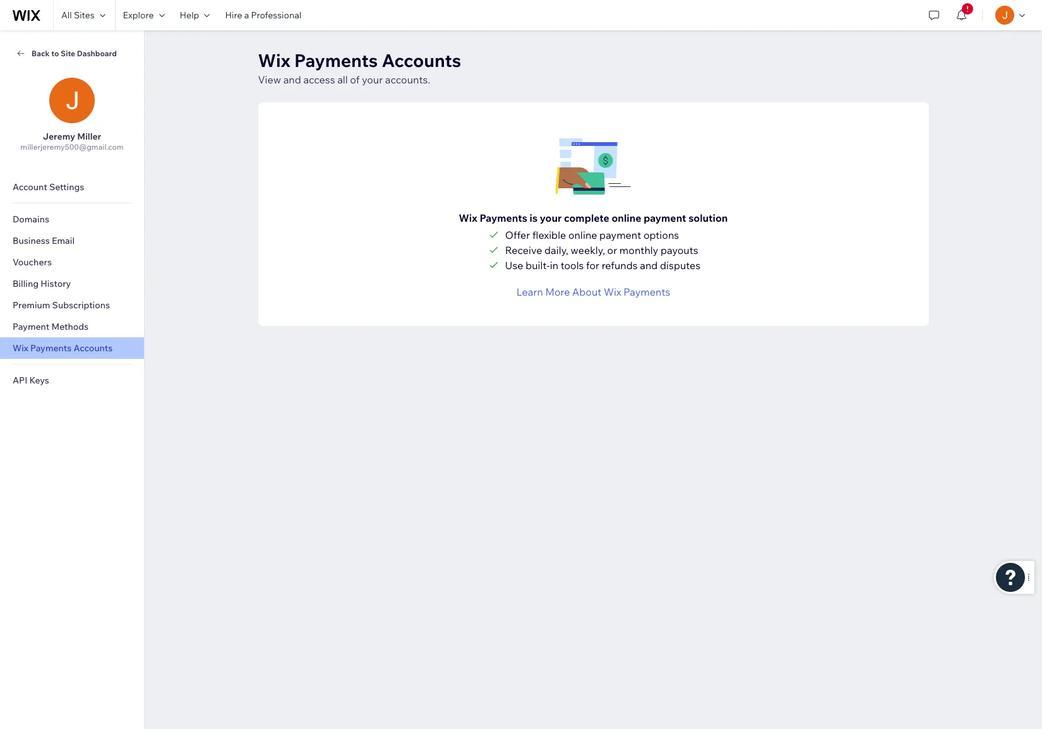 Task type: describe. For each thing, give the bounding box(es) containing it.
help
[[180, 9, 199, 21]]

to
[[51, 48, 59, 58]]

1 horizontal spatial payment
[[644, 212, 687, 224]]

back to site dashboard
[[32, 48, 117, 58]]

all
[[61, 9, 72, 21]]

access
[[304, 73, 335, 86]]

learn more about wix payments
[[517, 286, 671, 298]]

api keys
[[13, 375, 49, 386]]

payments for wix payments accounts view and access all of your accounts.
[[295, 49, 378, 71]]

payments for wix payments accounts
[[30, 343, 72, 354]]

api
[[13, 375, 27, 386]]

billing history link
[[0, 273, 144, 294]]

payment methods link
[[0, 316, 144, 337]]

email
[[52, 235, 75, 246]]

site
[[61, 48, 75, 58]]

wix payments accounts view and access all of your accounts.
[[258, 49, 461, 86]]

wix payments accounts
[[13, 343, 113, 354]]

billing
[[13, 278, 39, 289]]

domains link
[[0, 209, 144, 230]]

account
[[13, 181, 47, 193]]

all sites
[[61, 9, 95, 21]]

history
[[41, 278, 71, 289]]

accounts for wix payments accounts
[[74, 343, 113, 354]]

use built-in tools for refunds and disputes
[[505, 259, 701, 272]]

domains
[[13, 214, 49, 225]]

accounts.
[[385, 73, 431, 86]]

millerjeremy500@gmail.com
[[20, 142, 124, 152]]

accounts for wix payments accounts view and access all of your accounts.
[[382, 49, 461, 71]]

premium subscriptions link
[[0, 294, 144, 316]]

receive daily, weekly, or monthly payouts
[[505, 244, 699, 257]]

hire a professional
[[225, 9, 302, 21]]

use
[[505, 259, 524, 272]]

vouchers
[[13, 257, 52, 268]]

payments down refunds
[[624, 286, 671, 298]]

more
[[546, 286, 570, 298]]

view
[[258, 73, 281, 86]]

keys
[[29, 375, 49, 386]]

sites
[[74, 9, 95, 21]]

jeremy
[[43, 131, 75, 142]]

premium subscriptions
[[13, 300, 110, 311]]

tools
[[561, 259, 584, 272]]

solution
[[689, 212, 728, 224]]

and inside the wix payments accounts view and access all of your accounts.
[[284, 73, 301, 86]]

business email
[[13, 235, 75, 246]]

wix payments accounts link
[[0, 337, 144, 359]]

methods
[[51, 321, 89, 332]]

disputes
[[660, 259, 701, 272]]

flexible
[[533, 229, 566, 241]]

business
[[13, 235, 50, 246]]

jeremy miller millerjeremy500@gmail.com
[[20, 131, 124, 152]]

wix for wix payments is your complete online payment solution
[[459, 212, 478, 224]]

sidebar element
[[0, 30, 145, 729]]

payments for wix payments is your complete online payment solution
[[480, 212, 528, 224]]



Task type: vqa. For each thing, say whether or not it's contained in the screenshot.
the Add within the Add Custom Text Field Button
no



Task type: locate. For each thing, give the bounding box(es) containing it.
refunds
[[602, 259, 638, 272]]

payment methods
[[13, 321, 89, 332]]

all
[[338, 73, 348, 86]]

help button
[[172, 0, 218, 30]]

back to site dashboard link
[[15, 47, 129, 59]]

wix
[[258, 49, 291, 71], [459, 212, 478, 224], [604, 286, 622, 298], [13, 343, 28, 354]]

wix for wix payments accounts
[[13, 343, 28, 354]]

miller
[[77, 131, 101, 142]]

1 vertical spatial online
[[569, 229, 598, 241]]

1 horizontal spatial accounts
[[382, 49, 461, 71]]

0 horizontal spatial and
[[284, 73, 301, 86]]

payouts
[[661, 244, 699, 257]]

monthly
[[620, 244, 659, 257]]

api keys link
[[0, 370, 144, 391]]

payments
[[295, 49, 378, 71], [480, 212, 528, 224], [624, 286, 671, 298], [30, 343, 72, 354]]

payments inside sidebar "element"
[[30, 343, 72, 354]]

business email link
[[0, 230, 144, 252]]

online
[[612, 212, 642, 224], [569, 229, 598, 241]]

accounts down payment methods link
[[74, 343, 113, 354]]

back
[[32, 48, 50, 58]]

premium
[[13, 300, 50, 311]]

and down monthly at the top right of the page
[[640, 259, 658, 272]]

for
[[586, 259, 600, 272]]

your right of
[[362, 73, 383, 86]]

accounts inside the wix payments accounts view and access all of your accounts.
[[382, 49, 461, 71]]

receive
[[505, 244, 542, 257]]

a
[[244, 9, 249, 21]]

account settings
[[13, 181, 84, 193]]

payments down payment methods
[[30, 343, 72, 354]]

payments up offer
[[480, 212, 528, 224]]

1 vertical spatial your
[[540, 212, 562, 224]]

0 horizontal spatial your
[[362, 73, 383, 86]]

hire
[[225, 9, 242, 21]]

1 horizontal spatial and
[[640, 259, 658, 272]]

payments up all
[[295, 49, 378, 71]]

complete
[[564, 212, 610, 224]]

wix payments is your complete online payment solution
[[459, 212, 728, 224]]

built-
[[526, 259, 550, 272]]

and
[[284, 73, 301, 86], [640, 259, 658, 272]]

about
[[573, 286, 602, 298]]

payment
[[13, 321, 49, 332]]

hire a professional link
[[218, 0, 309, 30]]

0 vertical spatial accounts
[[382, 49, 461, 71]]

1 vertical spatial and
[[640, 259, 658, 272]]

0 horizontal spatial online
[[569, 229, 598, 241]]

learn
[[517, 286, 543, 298]]

accounts up "accounts."
[[382, 49, 461, 71]]

0 vertical spatial online
[[612, 212, 642, 224]]

1 horizontal spatial your
[[540, 212, 562, 224]]

1 vertical spatial payment
[[600, 229, 642, 241]]

settings
[[49, 181, 84, 193]]

in
[[550, 259, 559, 272]]

your inside the wix payments accounts view and access all of your accounts.
[[362, 73, 383, 86]]

online up monthly at the top right of the page
[[612, 212, 642, 224]]

accounts
[[382, 49, 461, 71], [74, 343, 113, 354]]

weekly,
[[571, 244, 605, 257]]

payment
[[644, 212, 687, 224], [600, 229, 642, 241]]

dashboard
[[77, 48, 117, 58]]

0 horizontal spatial payment
[[600, 229, 642, 241]]

your
[[362, 73, 383, 86], [540, 212, 562, 224]]

payment up options
[[644, 212, 687, 224]]

explore
[[123, 9, 154, 21]]

wix inside the wix payments accounts view and access all of your accounts.
[[258, 49, 291, 71]]

your up 'flexible'
[[540, 212, 562, 224]]

1 horizontal spatial online
[[612, 212, 642, 224]]

0 vertical spatial your
[[362, 73, 383, 86]]

subscriptions
[[52, 300, 110, 311]]

is
[[530, 212, 538, 224]]

0 horizontal spatial accounts
[[74, 343, 113, 354]]

1 vertical spatial accounts
[[74, 343, 113, 354]]

or
[[608, 244, 618, 257]]

daily,
[[545, 244, 569, 257]]

professional
[[251, 9, 302, 21]]

payment up or
[[600, 229, 642, 241]]

accounts inside sidebar "element"
[[74, 343, 113, 354]]

wix for wix payments accounts view and access all of your accounts.
[[258, 49, 291, 71]]

learn more about wix payments link
[[517, 284, 671, 300]]

of
[[350, 73, 360, 86]]

and right the view
[[284, 73, 301, 86]]

vouchers link
[[0, 252, 144, 273]]

wix inside sidebar "element"
[[13, 343, 28, 354]]

offer flexible online payment options
[[505, 229, 679, 241]]

options
[[644, 229, 679, 241]]

billing history
[[13, 278, 71, 289]]

payments inside the wix payments accounts view and access all of your accounts.
[[295, 49, 378, 71]]

online up weekly,
[[569, 229, 598, 241]]

account settings link
[[0, 176, 144, 198]]

0 vertical spatial and
[[284, 73, 301, 86]]

offer
[[505, 229, 530, 241]]

0 vertical spatial payment
[[644, 212, 687, 224]]



